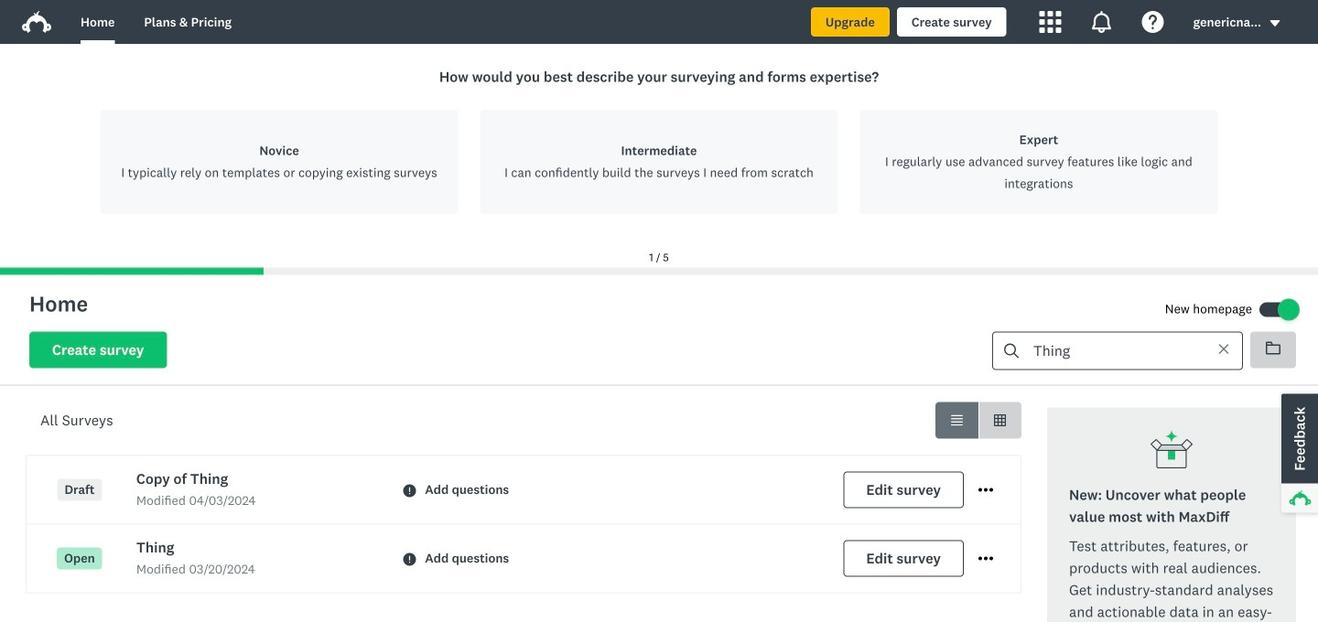 Task type: vqa. For each thing, say whether or not it's contained in the screenshot.
x ICON
no



Task type: describe. For each thing, give the bounding box(es) containing it.
open menu image
[[979, 552, 994, 567]]

Search text field
[[1019, 333, 1202, 369]]

1 brand logo image from the top
[[22, 7, 51, 37]]

open menu image for 1st warning icon from the top
[[979, 489, 994, 492]]

2 folders image from the top
[[1266, 342, 1281, 355]]

clear search image
[[1220, 345, 1229, 354]]

notification center icon image
[[1091, 11, 1113, 33]]

open menu image for second warning icon from the top
[[979, 557, 994, 561]]

1 folders image from the top
[[1266, 341, 1281, 356]]

1 warning image from the top
[[403, 485, 416, 498]]

max diff icon image
[[1150, 430, 1194, 474]]



Task type: locate. For each thing, give the bounding box(es) containing it.
3 open menu image from the top
[[979, 557, 994, 561]]

2 brand logo image from the top
[[22, 11, 51, 33]]

1 vertical spatial warning image
[[403, 554, 416, 566]]

2 open menu image from the top
[[979, 489, 994, 492]]

dialog
[[0, 44, 1319, 275]]

brand logo image
[[22, 7, 51, 37], [22, 11, 51, 33]]

2 warning image from the top
[[403, 554, 416, 566]]

help icon image
[[1143, 11, 1164, 33]]

open menu image
[[979, 483, 994, 498], [979, 489, 994, 492], [979, 557, 994, 561]]

search image
[[1005, 344, 1019, 358]]

warning image
[[403, 485, 416, 498], [403, 554, 416, 566]]

group
[[936, 402, 1022, 439]]

products icon image
[[1040, 11, 1062, 33], [1040, 11, 1062, 33]]

folders image
[[1266, 341, 1281, 356], [1266, 342, 1281, 355]]

clear search image
[[1218, 343, 1231, 356]]

search image
[[1005, 344, 1019, 358]]

1 open menu image from the top
[[979, 483, 994, 498]]

0 vertical spatial warning image
[[403, 485, 416, 498]]

dropdown arrow icon image
[[1269, 17, 1282, 30], [1271, 20, 1280, 27]]



